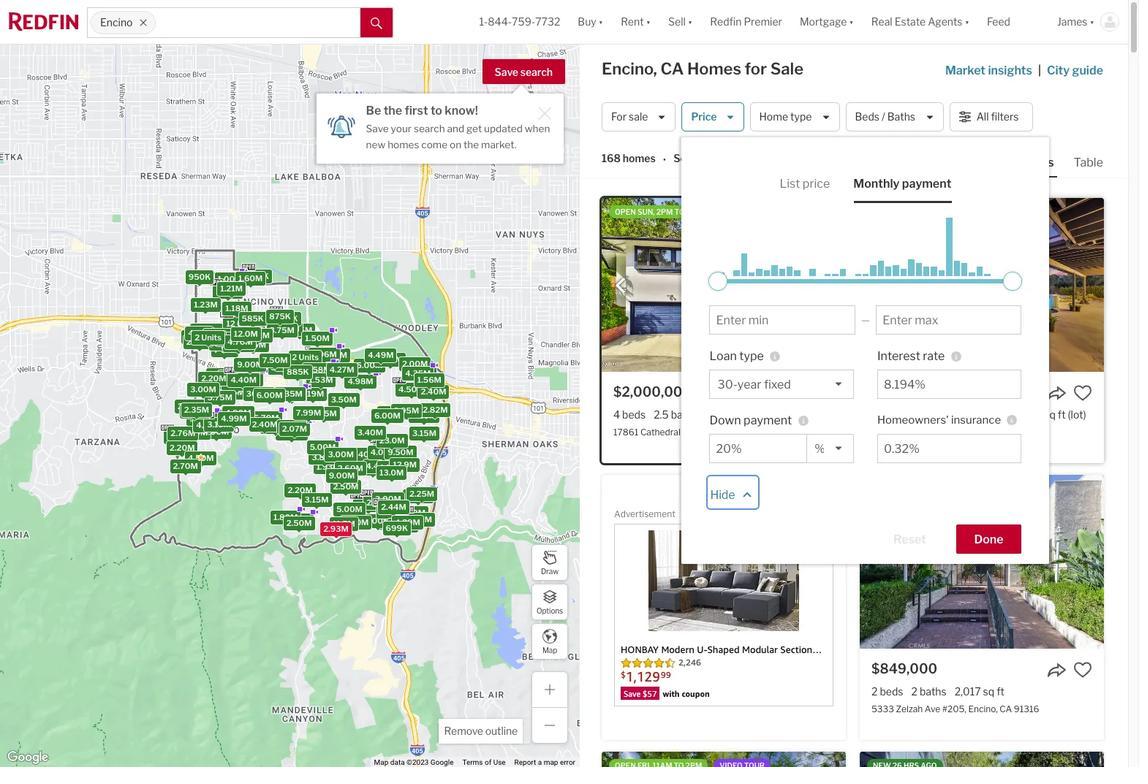Task type: describe. For each thing, give the bounding box(es) containing it.
12 units
[[226, 319, 257, 329]]

interest rate
[[878, 350, 945, 364]]

0 horizontal spatial 7.50m
[[262, 355, 287, 365]]

4.30m
[[196, 420, 222, 430]]

beds for $2,930,000
[[881, 409, 904, 421]]

1 vertical spatial 2.00m
[[177, 401, 203, 411]]

done
[[975, 533, 1004, 547]]

%
[[815, 442, 826, 456]]

beds
[[855, 111, 880, 123]]

google image
[[4, 749, 52, 768]]

estate
[[895, 16, 926, 28]]

the inside 'save your search and get updated when new homes come on the market.'
[[464, 139, 479, 150]]

baths for $849,000
[[920, 686, 947, 698]]

2 (lot) from the left
[[1068, 409, 1087, 421]]

1-844-759-7732
[[479, 16, 561, 28]]

849k
[[205, 331, 227, 341]]

▾ for rent ▾
[[646, 16, 651, 28]]

guide
[[1073, 64, 1104, 78]]

draw button
[[532, 545, 568, 581]]

4.50m up 1.53m
[[308, 359, 334, 369]]

updated
[[484, 123, 523, 135]]

1 horizontal spatial 3.15m
[[304, 495, 328, 505]]

beds for $2,000,000
[[622, 409, 646, 421]]

mortgage ▾
[[800, 16, 854, 28]]

feed
[[987, 16, 1011, 28]]

insurance
[[951, 414, 1001, 427]]

favorite button checkbox for $2,930,000
[[1074, 384, 1093, 403]]

save for save search
[[495, 66, 519, 78]]

2.13m
[[406, 367, 430, 378]]

redfin premier
[[710, 16, 783, 28]]

▾ for buy ▾
[[599, 16, 603, 28]]

fixed
[[764, 378, 791, 392]]

Enter max text field
[[883, 314, 1016, 328]]

encino, inside the 16551 calneva dr, encino, ca 91436 ameriway realty
[[947, 427, 976, 438]]

2,338
[[706, 409, 734, 421]]

1 vertical spatial 3.40m
[[351, 450, 376, 460]]

8.50m
[[407, 408, 433, 418]]

beds / baths
[[855, 111, 916, 123]]

  text field for homeowners' insurance
[[884, 442, 1016, 456]]

0 horizontal spatial 3.10m
[[245, 330, 269, 341]]

2 vertical spatial 2.20m
[[287, 485, 313, 495]]

sq right '9,271'
[[1045, 409, 1056, 421]]

list
[[780, 177, 800, 191]]

4 baths
[[912, 409, 948, 421]]

▾ for mortgage ▾
[[849, 16, 854, 28]]

3.75m
[[269, 325, 294, 335]]

sq for $2,000,000
[[737, 409, 748, 421]]

699k
[[386, 524, 408, 534]]

for sale
[[611, 111, 648, 123]]

4.27m
[[329, 365, 354, 375]]

5
[[872, 409, 879, 421]]

—
[[861, 314, 870, 326]]

0 vertical spatial 4.15m
[[275, 323, 299, 334]]

ft for $2,930,000
[[1001, 409, 1008, 421]]

options
[[537, 607, 563, 615]]

3.25m
[[167, 432, 192, 442]]

0 vertical spatial the
[[384, 104, 402, 118]]

885k
[[287, 367, 309, 377]]

favorite button image for $849,000
[[1074, 661, 1093, 680]]

2 horizontal spatial 3.50m
[[331, 395, 356, 405]]

map
[[544, 759, 558, 767]]

sell ▾ button
[[660, 0, 702, 44]]

redfin
[[710, 16, 742, 28]]

monthly
[[854, 177, 900, 191]]

list price element
[[780, 165, 830, 203]]

ca left 'homes'
[[661, 59, 684, 78]]

next button image
[[820, 278, 835, 293]]

1.56m
[[417, 375, 441, 385]]

0 horizontal spatial 3.50m
[[219, 388, 245, 398]]

sq for $849,000
[[983, 686, 995, 698]]

12
[[226, 319, 235, 329]]

1 vertical spatial 3.80m
[[312, 453, 337, 463]]

rate
[[923, 350, 945, 364]]

  text field down down payment
[[716, 442, 801, 456]]

1.21m
[[220, 283, 242, 293]]

all
[[977, 111, 989, 123]]

1 horizontal spatial 3.50m
[[251, 323, 277, 333]]

12.9m
[[393, 460, 417, 470]]

sq for $2,930,000
[[987, 409, 998, 421]]

use
[[493, 759, 506, 767]]

loan
[[710, 350, 737, 364]]

price button
[[682, 102, 744, 132]]

5333
[[872, 705, 894, 715]]

0 horizontal spatial 3.15m
[[207, 420, 231, 430]]

0 vertical spatial 3.80m
[[277, 359, 303, 369]]

2.07m
[[282, 424, 307, 434]]

3.00m down 2.44m
[[364, 516, 390, 526]]

baths for $2,930,000
[[921, 409, 948, 421]]

home
[[760, 111, 788, 123]]

16551 calneva dr, encino, ca 91436 ameriway realty
[[872, 427, 1019, 452]]

844-
[[488, 16, 512, 28]]

2 vertical spatial 2.00m
[[203, 427, 229, 437]]

3.89m
[[263, 422, 288, 432]]

0 vertical spatial 2.20m
[[201, 373, 226, 384]]

2,017 sq ft
[[955, 686, 1005, 698]]

0 horizontal spatial 1.60m
[[238, 273, 262, 283]]

1-
[[479, 16, 488, 28]]

report
[[515, 759, 536, 767]]

7732
[[536, 16, 561, 28]]

sun,
[[638, 208, 655, 216]]

0 vertical spatial 5.50m
[[225, 340, 251, 350]]

1 horizontal spatial 3.10m
[[356, 500, 380, 510]]

3.00m left the 2.93m
[[285, 515, 311, 526]]

0 vertical spatial 2.00m
[[402, 358, 428, 369]]

5pm
[[686, 208, 703, 216]]

premier
[[744, 16, 783, 28]]

encino, down 2,017 sq ft
[[969, 705, 998, 715]]

agents
[[928, 16, 963, 28]]

1 vertical spatial 91316
[[1014, 705, 1040, 715]]

1 vertical spatial 2.20m
[[169, 443, 195, 453]]

▾ inside "dropdown button"
[[965, 16, 970, 28]]

4.00m
[[370, 447, 396, 457]]

favorite button image for $2,930,000
[[1074, 384, 1093, 403]]

mortgage
[[800, 16, 847, 28]]

homes inside 'save your search and get updated when new homes come on the market.'
[[388, 139, 419, 150]]

buy
[[578, 16, 597, 28]]

market.
[[481, 139, 517, 150]]

0 horizontal spatial 2.40m
[[252, 419, 277, 429]]

1 vertical spatial 2.70m
[[390, 520, 415, 530]]

168
[[602, 152, 621, 165]]

ca inside the 16551 calneva dr, encino, ca 91436 ameriway realty
[[978, 427, 990, 438]]

1 vertical spatial 4.15m
[[279, 389, 303, 399]]

3.00m up 1.93m
[[328, 449, 354, 459]]

map region
[[0, 4, 599, 768]]

your
[[391, 123, 412, 135]]

4 for 4 beds
[[614, 409, 620, 421]]

2 horizontal spatial 3.15m
[[412, 428, 436, 438]]

save for save your search and get updated when new homes come on the market.
[[366, 123, 389, 135]]

91436
[[992, 427, 1019, 438]]

2.5 baths
[[654, 409, 698, 421]]

1.18m
[[225, 303, 248, 313]]

open sun, 2pm to 5pm
[[615, 208, 703, 216]]

0 vertical spatial 2.40m
[[421, 387, 446, 397]]

market insights | city guide
[[946, 64, 1104, 78]]

type for home type
[[791, 111, 812, 123]]

submit search image
[[371, 17, 382, 29]]

4.35m
[[405, 368, 431, 378]]

mortgage ▾ button
[[800, 0, 854, 44]]

3.00m down 13.0m
[[375, 494, 401, 504]]

4 for 4 baths
[[912, 409, 919, 421]]

be the first to know! dialog
[[316, 85, 564, 163]]

0.44 acre (lot)
[[766, 409, 832, 421]]

favorite button checkbox
[[816, 384, 835, 403]]

3.20m
[[406, 515, 432, 525]]

1 vertical spatial 4.70m
[[375, 444, 401, 455]]

4.49m
[[368, 350, 393, 360]]

0 horizontal spatial 2.60m
[[337, 463, 363, 473]]

interest
[[878, 350, 921, 364]]

2.50m down 1.93m
[[333, 482, 358, 492]]

2,338 sq ft
[[706, 409, 758, 421]]

1 horizontal spatial 11.5m
[[380, 408, 402, 418]]

17861
[[614, 427, 639, 438]]

1 vertical spatial 9.00m
[[328, 470, 355, 481]]

16551
[[872, 427, 897, 438]]

4.50m down '4.35m'
[[398, 385, 424, 395]]

0 horizontal spatial 4.70m
[[227, 337, 253, 347]]



Task type: vqa. For each thing, say whether or not it's contained in the screenshot.
sixth ▾ from right
yes



Task type: locate. For each thing, give the bounding box(es) containing it.
4 up 17861
[[614, 409, 620, 421]]

1 horizontal spatial 2.20m
[[201, 373, 226, 384]]

©2023
[[407, 759, 429, 767]]

4 up the calneva
[[912, 409, 919, 421]]

17861 cathedral pl, encino, ca 91316
[[614, 427, 766, 438]]

3.80m left 3.58m
[[277, 359, 303, 369]]

encino, down insurance
[[947, 427, 976, 438]]

▾ right sell
[[688, 16, 693, 28]]

9.00m left '4.45m'
[[328, 470, 355, 481]]

1 horizontal spatial 91316
[[1014, 705, 1040, 715]]

ft for $849,000
[[997, 686, 1005, 698]]

dialog containing list price
[[682, 138, 1050, 565]]

error
[[560, 759, 576, 767]]

search down 7732
[[521, 66, 553, 78]]

2 vertical spatial 3.40m
[[393, 515, 419, 525]]

ca down 2,017 sq ft
[[1000, 705, 1012, 715]]

3.40m down 2.44m
[[393, 515, 419, 525]]

1 ▾ from the left
[[599, 16, 603, 28]]

1 vertical spatial 4.40m
[[379, 518, 405, 528]]

realty
[[914, 443, 942, 452]]

terms
[[463, 759, 483, 767]]

0 vertical spatial 4.40m
[[230, 375, 256, 385]]

  text field for interest rate
[[884, 378, 1016, 392]]

9.00m up 3.19m
[[237, 360, 263, 370]]

4.70m
[[227, 337, 253, 347], [375, 444, 401, 455]]

for
[[611, 111, 627, 123]]

4.15m down 875k
[[275, 323, 299, 334]]

know!
[[445, 104, 478, 118]]

real estate agents ▾ link
[[872, 0, 970, 44]]

beds up 17861
[[622, 409, 646, 421]]

▾ right agents at the top right of the page
[[965, 16, 970, 28]]

959k
[[219, 334, 241, 344]]

7.50m left 699k
[[343, 517, 369, 527]]

2 beds
[[872, 686, 904, 698]]

3.00m down '7.99m' on the left bottom
[[279, 428, 305, 438]]

1 horizontal spatial 4.40m
[[379, 518, 405, 528]]

1 vertical spatial 6.00m
[[374, 410, 400, 421]]

sq right 2,338
[[737, 409, 748, 421]]

0 horizontal spatial payment
[[744, 414, 792, 428]]

save inside button
[[495, 66, 519, 78]]

4.50m down 3.25m
[[188, 453, 214, 463]]

1 horizontal spatial 5.50m
[[270, 363, 296, 373]]

maximum price slider
[[1004, 272, 1023, 291]]

6.00m
[[256, 391, 282, 401], [374, 410, 400, 421]]

5.50m up 9.35m
[[270, 363, 296, 373]]

0 horizontal spatial homes
[[388, 139, 419, 150]]

2.20m
[[201, 373, 226, 384], [169, 443, 195, 453], [287, 485, 313, 495]]

  text field
[[884, 378, 1016, 392], [716, 442, 801, 456], [884, 442, 1016, 456]]

for sale button
[[602, 102, 676, 132]]

0 horizontal spatial 9.00m
[[237, 360, 263, 370]]

encino, down rent
[[602, 59, 657, 78]]

0 vertical spatial homes
[[388, 139, 419, 150]]

▾ right mortgage
[[849, 16, 854, 28]]

1.00m
[[217, 274, 242, 284]]

950k
[[188, 272, 210, 282]]

2 favorite button checkbox from the top
[[1074, 661, 1093, 680]]

6.00m up the 5.70m
[[256, 391, 282, 401]]

1 (lot) from the left
[[814, 409, 832, 421]]

4.50m
[[308, 359, 334, 369], [398, 385, 424, 395], [280, 422, 306, 432], [188, 453, 214, 463]]

0 horizontal spatial 11.5m
[[332, 519, 355, 529]]

0 horizontal spatial 2.20m
[[169, 443, 195, 453]]

type right home
[[791, 111, 812, 123]]

open
[[615, 208, 636, 216]]

1 vertical spatial 2.40m
[[252, 419, 277, 429]]

0 vertical spatial 9.00m
[[237, 360, 263, 370]]

4.40m up the 30.0m
[[230, 375, 256, 385]]

2.40m left 2.07m
[[252, 419, 277, 429]]

ad region
[[614, 524, 834, 707]]

None search field
[[156, 8, 360, 37]]

0 horizontal spatial 3.80m
[[277, 359, 303, 369]]

encino,
[[602, 59, 657, 78], [695, 427, 724, 438], [947, 427, 976, 438], [969, 705, 998, 715]]

0 vertical spatial favorite button checkbox
[[1074, 384, 1093, 403]]

city guide link
[[1047, 62, 1107, 80]]

1 horizontal spatial 4.70m
[[375, 444, 401, 455]]

0 vertical spatial 3.40m
[[357, 428, 383, 438]]

google
[[431, 759, 454, 767]]

map inside map button
[[543, 646, 557, 655]]

3.15m down 1.93m
[[304, 495, 328, 505]]

9.35m
[[277, 389, 302, 399]]

▾ for sell ▾
[[688, 16, 693, 28]]

2,017
[[955, 686, 981, 698]]

save your search and get updated when new homes come on the market.
[[366, 123, 550, 150]]

1 vertical spatial map
[[374, 759, 389, 767]]

homeowners' insurance
[[878, 414, 1001, 427]]

2.50m down 7.79m
[[400, 508, 425, 518]]

1.50m
[[305, 333, 329, 343]]

sell
[[669, 16, 686, 28]]

photo of 5333 zelzah ave #205, encino, ca 91316 image
[[860, 475, 1104, 649]]

2.25m
[[409, 489, 434, 499]]

type inside "button"
[[791, 111, 812, 123]]

3.50m down 875k
[[251, 323, 277, 333]]

2.70m down 2.44m
[[390, 520, 415, 530]]

30-
[[718, 378, 738, 392]]

3.10m down 585k
[[245, 330, 269, 341]]

0 vertical spatial 7.50m
[[262, 355, 287, 365]]

(lot) right '9,271'
[[1068, 409, 1087, 421]]

photo of 17711 margate st #311, encino, ca 91316 image
[[860, 753, 1104, 768]]

homeowners'
[[878, 414, 949, 427]]

payment
[[902, 177, 952, 191], [744, 414, 792, 428]]

3.10m up 10.9m on the bottom
[[356, 500, 380, 510]]

ft right 2,017
[[997, 686, 1005, 698]]

2.20m down 3.25m
[[169, 443, 195, 453]]

4.15m down 885k
[[279, 389, 303, 399]]

2.20m up 1.80m
[[287, 485, 313, 495]]

|
[[1039, 64, 1042, 78]]

remove encino image
[[139, 18, 148, 27]]

2 4 from the left
[[912, 409, 919, 421]]

homes
[[687, 59, 742, 78]]

2.00m down 3.30m
[[203, 427, 229, 437]]

search up come
[[414, 123, 445, 135]]

91316 down 2,338 sq ft on the bottom
[[740, 427, 766, 438]]

405k
[[212, 338, 234, 348]]

1 horizontal spatial type
[[791, 111, 812, 123]]

2.76m
[[170, 428, 195, 439]]

1 horizontal spatial 2.60m
[[366, 498, 392, 508]]

beds
[[622, 409, 646, 421], [881, 409, 904, 421], [880, 686, 904, 698]]

0 vertical spatial 6.00m
[[256, 391, 282, 401]]

encino, down 2,338
[[695, 427, 724, 438]]

2.00m
[[402, 358, 428, 369], [177, 401, 203, 411], [203, 427, 229, 437]]

3.15m down 4.80m
[[207, 420, 231, 430]]

1 horizontal spatial map
[[543, 646, 557, 655]]

the right the on
[[464, 139, 479, 150]]

11.5m up 23.0m
[[380, 408, 402, 418]]

4.15m
[[275, 323, 299, 334], [279, 389, 303, 399]]

1 horizontal spatial homes
[[623, 152, 656, 165]]

1 horizontal spatial 2.70m
[[390, 520, 415, 530]]

0 vertical spatial search
[[521, 66, 553, 78]]

2.40m down the 1.56m
[[421, 387, 446, 397]]

2.60m up 699k
[[366, 498, 392, 508]]

1 vertical spatial 7.50m
[[343, 517, 369, 527]]

0 horizontal spatial 2.70m
[[173, 461, 198, 471]]

0 vertical spatial map
[[543, 646, 557, 655]]

7.50m up 885k
[[262, 355, 287, 365]]

5.00m
[[225, 337, 251, 347], [356, 360, 382, 370], [309, 442, 336, 453], [359, 463, 385, 473], [336, 504, 362, 514]]

3 ▾ from the left
[[688, 16, 693, 28]]

baths up 'ave'
[[920, 686, 947, 698]]

1 horizontal spatial save
[[495, 66, 519, 78]]

1 horizontal spatial (lot)
[[1068, 409, 1087, 421]]

2.50m left the 2.93m
[[286, 518, 312, 528]]

0 vertical spatial 1.60m
[[238, 273, 262, 283]]

baths up dr,
[[921, 409, 948, 421]]

remove
[[444, 726, 483, 738]]

ft right '9,271'
[[1058, 409, 1066, 421]]

0 vertical spatial save
[[495, 66, 519, 78]]

2
[[193, 325, 198, 335], [219, 327, 224, 338], [184, 332, 189, 342], [194, 333, 199, 343], [186, 337, 191, 347], [292, 352, 297, 362], [872, 686, 878, 698], [912, 686, 918, 698]]

1.60m up 699k
[[379, 507, 403, 517]]

3.50m down 3.19m
[[219, 388, 245, 398]]

1 vertical spatial favorite button checkbox
[[1074, 661, 1093, 680]]

3.40m up '4.45m'
[[351, 450, 376, 460]]

1 vertical spatial search
[[414, 123, 445, 135]]

1 vertical spatial 5.50m
[[270, 363, 296, 373]]

map down options
[[543, 646, 557, 655]]

  text field down rate
[[884, 378, 1016, 392]]

168 homes • sort
[[602, 152, 695, 166]]

0 vertical spatial 11.5m
[[380, 408, 402, 418]]

2.20m up 5.75m at the left bottom of page
[[201, 373, 226, 384]]

0 vertical spatial 2.70m
[[173, 461, 198, 471]]

1 horizontal spatial 6.00m
[[374, 410, 400, 421]]

photo of 16551 calneva dr, encino, ca 91436 image
[[860, 198, 1104, 372]]

favorite button checkbox for $849,000
[[1074, 661, 1093, 680]]

payment for monthly payment
[[902, 177, 952, 191]]

1 horizontal spatial payment
[[902, 177, 952, 191]]

1 horizontal spatial 3.80m
[[312, 453, 337, 463]]

2.60m down 1.95m
[[337, 463, 363, 473]]

0 vertical spatial 4.70m
[[227, 337, 253, 347]]

homes inside 168 homes • sort
[[623, 152, 656, 165]]

type right loan
[[740, 350, 764, 364]]

monthly payment element
[[854, 165, 952, 203]]

  text field down dr,
[[884, 442, 1016, 456]]

670k
[[217, 339, 239, 350]]

search inside 'save your search and get updated when new homes come on the market.'
[[414, 123, 445, 135]]

1.60m up 1.85m
[[238, 273, 262, 283]]

photo of 17861 cathedral pl, encino, ca 91316 image
[[602, 198, 846, 372]]

1.53m
[[309, 375, 333, 385]]

homes down "your"
[[388, 139, 419, 150]]

0 horizontal spatial 6.00m
[[256, 391, 282, 401]]

6.35m
[[287, 325, 312, 335]]

1 4 from the left
[[614, 409, 620, 421]]

previous button image
[[614, 278, 628, 293]]

4.99m
[[221, 413, 246, 424]]

/
[[882, 111, 886, 123]]

save
[[495, 66, 519, 78], [366, 123, 389, 135]]

dialog
[[682, 138, 1050, 565]]

0 vertical spatial 749k
[[216, 332, 238, 343]]

6 ▾ from the left
[[1090, 16, 1095, 28]]

beds up 5333
[[880, 686, 904, 698]]

1 horizontal spatial search
[[521, 66, 553, 78]]

baths up 'pl,'
[[671, 409, 698, 421]]

map for map data ©2023 google
[[374, 759, 389, 767]]

save inside 'save your search and get updated when new homes come on the market.'
[[366, 123, 389, 135]]

4.50m down '7.99m' on the left bottom
[[280, 422, 306, 432]]

mortgage ▾ button
[[791, 0, 863, 44]]

1 vertical spatial 2.60m
[[366, 498, 392, 508]]

0 horizontal spatial 91316
[[740, 427, 766, 438]]

▾ right buy
[[599, 16, 603, 28]]

2 horizontal spatial 2.20m
[[287, 485, 313, 495]]

3.50m up 5.95m
[[331, 395, 356, 405]]

save up new
[[366, 123, 389, 135]]

91316 up photo of 17711 margate st #311, encino, ca 91316
[[1014, 705, 1040, 715]]

3.40m up 4.00m
[[357, 428, 383, 438]]

0.44
[[766, 409, 789, 421]]

3.15m down 7.28m
[[412, 428, 436, 438]]

reset
[[894, 533, 926, 547]]

2.50m down 3.30m
[[182, 428, 208, 438]]

to
[[431, 104, 442, 118]]

market
[[946, 64, 986, 78]]

and
[[447, 123, 465, 135]]

photos button
[[1012, 155, 1071, 178]]

ca down 2,338 sq ft on the bottom
[[726, 427, 738, 438]]

1 vertical spatial payment
[[744, 414, 792, 428]]

beds / baths button
[[846, 102, 944, 132]]

7.50m
[[262, 355, 287, 365], [343, 517, 369, 527]]

1 horizontal spatial 7.50m
[[343, 517, 369, 527]]

baths
[[888, 111, 916, 123]]

3.15m
[[207, 420, 231, 430], [412, 428, 436, 438], [304, 495, 328, 505]]

4 ▾ from the left
[[849, 16, 854, 28]]

3.00m up '2.35m'
[[190, 385, 216, 395]]

ft up 91436
[[1001, 409, 1008, 421]]

get
[[467, 123, 482, 135]]

redfin premier button
[[702, 0, 791, 44]]

1 vertical spatial homes
[[623, 152, 656, 165]]

5.50m
[[225, 340, 251, 350], [270, 363, 296, 373]]

1 vertical spatial 749k
[[214, 344, 235, 355]]

1 horizontal spatial 4
[[912, 409, 919, 421]]

james ▾
[[1058, 16, 1095, 28]]

2.70m down 3.25m
[[173, 461, 198, 471]]

ca down insurance
[[978, 427, 990, 438]]

749k
[[216, 332, 238, 343], [214, 344, 235, 355]]

3.58m
[[305, 364, 331, 375]]

sq right 2,017
[[983, 686, 995, 698]]

2.15m
[[183, 407, 206, 417]]

favorite button image
[[816, 384, 835, 403], [1074, 384, 1093, 403], [1074, 661, 1093, 680]]

5.50m down 12.0m
[[225, 340, 251, 350]]

ft left the 0.44 on the bottom of page
[[750, 409, 758, 421]]

3.56m
[[408, 369, 433, 379]]

sq
[[737, 409, 748, 421], [987, 409, 998, 421], [1045, 409, 1056, 421], [983, 686, 995, 698]]

minimum price slider
[[709, 272, 728, 291]]

favorite button checkbox
[[1074, 384, 1093, 403], [1074, 661, 1093, 680]]

be the first to know!
[[366, 104, 478, 118]]

down payment
[[710, 414, 792, 428]]

2 ▾ from the left
[[646, 16, 651, 28]]

of
[[485, 759, 492, 767]]

buy ▾ button
[[578, 0, 603, 44]]

4.40m down 2.44m
[[379, 518, 405, 528]]

0 horizontal spatial (lot)
[[814, 409, 832, 421]]

▾ right rent
[[646, 16, 651, 28]]

map for map
[[543, 646, 557, 655]]

0 horizontal spatial save
[[366, 123, 389, 135]]

9,271
[[1016, 409, 1042, 421]]

0 vertical spatial type
[[791, 111, 812, 123]]

search inside button
[[521, 66, 553, 78]]

save search
[[495, 66, 553, 78]]

▾ for james ▾
[[1090, 16, 1095, 28]]

5333 zelzah ave #205, encino, ca 91316
[[872, 705, 1040, 715]]

payment for down payment
[[744, 414, 792, 428]]

0 horizontal spatial 4.40m
[[230, 375, 256, 385]]

favorite button image for $2,000,000
[[816, 384, 835, 403]]

homes left '•'
[[623, 152, 656, 165]]

baths for $2,000,000
[[671, 409, 698, 421]]

1 horizontal spatial the
[[464, 139, 479, 150]]

sq up 91436
[[987, 409, 998, 421]]

0 horizontal spatial type
[[740, 350, 764, 364]]

5 ▾ from the left
[[965, 16, 970, 28]]

map left data
[[374, 759, 389, 767]]

875k
[[269, 311, 291, 321]]

the right be
[[384, 104, 402, 118]]

1 vertical spatial the
[[464, 139, 479, 150]]

1 vertical spatial save
[[366, 123, 389, 135]]

2.93m
[[323, 524, 348, 535]]

1 vertical spatial type
[[740, 350, 764, 364]]

3,365 sq ft
[[956, 409, 1008, 421]]

payment inside monthly payment element
[[902, 177, 952, 191]]

7.28m
[[412, 410, 437, 421]]

1 horizontal spatial 1.60m
[[379, 507, 403, 517]]

(lot) down favorite button option
[[814, 409, 832, 421]]

2.44m
[[381, 502, 406, 512]]

0 vertical spatial 3.10m
[[245, 330, 269, 341]]

(lot)
[[814, 409, 832, 421], [1068, 409, 1087, 421]]

1 horizontal spatial 9.00m
[[328, 470, 355, 481]]

1.80m
[[273, 512, 298, 523]]

hide
[[711, 489, 735, 502]]

Enter min text field
[[716, 314, 849, 328]]

ft for $2,000,000
[[750, 409, 758, 421]]

beds right 5
[[881, 409, 904, 421]]

type for loan type
[[740, 350, 764, 364]]

sell ▾ button
[[669, 0, 693, 44]]

12.0m
[[234, 329, 258, 339]]

11.5m left 699k
[[332, 519, 355, 529]]

0 vertical spatial 2.60m
[[337, 463, 363, 473]]

search
[[521, 66, 553, 78], [414, 123, 445, 135]]

0 vertical spatial payment
[[902, 177, 952, 191]]

photo of 18207 lake encino dr, encino, ca 91316 image
[[602, 753, 846, 768]]

1 favorite button checkbox from the top
[[1074, 384, 1093, 403]]

0 horizontal spatial map
[[374, 759, 389, 767]]

2.70m
[[173, 461, 198, 471], [390, 520, 415, 530]]

6.00m up 23.0m
[[374, 410, 400, 421]]

beds for $849,000
[[880, 686, 904, 698]]

0 horizontal spatial 4
[[614, 409, 620, 421]]

down
[[710, 414, 741, 428]]

▾ right james
[[1090, 16, 1095, 28]]

map
[[543, 646, 557, 655], [374, 759, 389, 767]]

0 vertical spatial 91316
[[740, 427, 766, 438]]

acre
[[791, 409, 812, 421]]

2.00m up the 1.56m
[[402, 358, 428, 369]]



